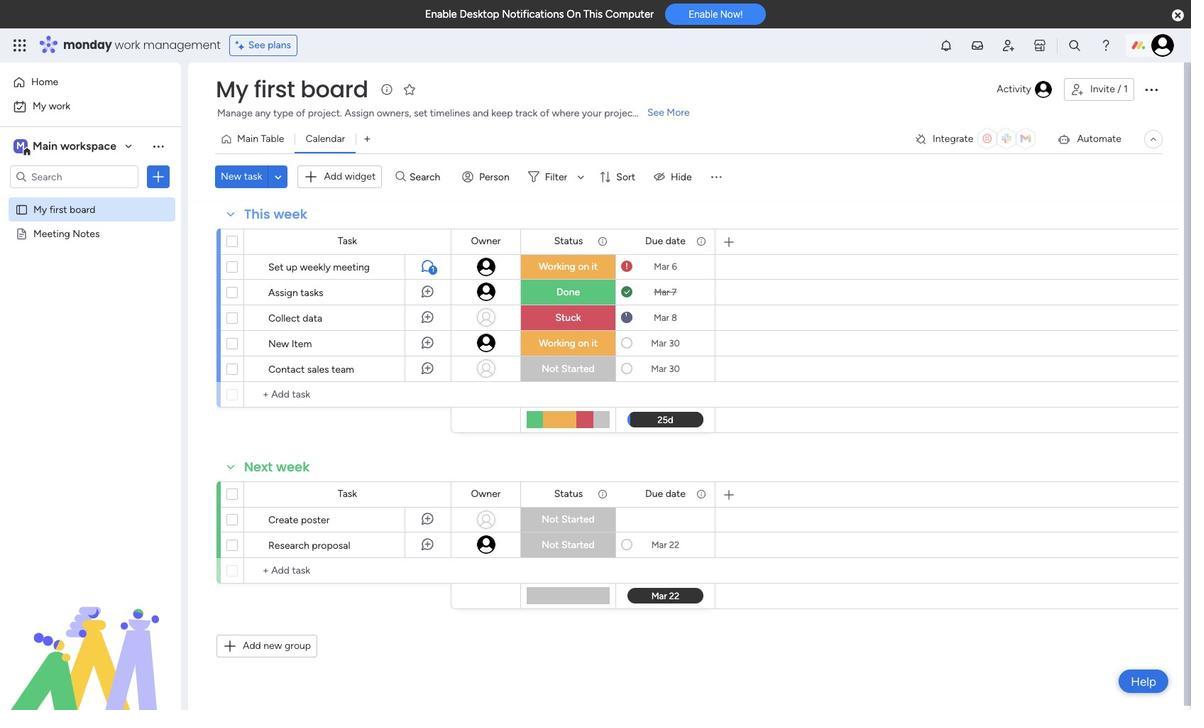 Task type: vqa. For each thing, say whether or not it's contained in the screenshot.
Help
yes



Task type: locate. For each thing, give the bounding box(es) containing it.
1 vertical spatial see
[[648, 107, 665, 119]]

more
[[667, 107, 690, 119]]

add
[[324, 170, 342, 183], [243, 640, 261, 652]]

select product image
[[13, 38, 27, 53]]

0 vertical spatial first
[[254, 73, 295, 105]]

2 vertical spatial not started
[[542, 539, 595, 551]]

0 vertical spatial owner field
[[468, 234, 505, 249]]

0 horizontal spatial this
[[244, 205, 270, 223]]

where
[[552, 107, 580, 119]]

date up 22
[[666, 488, 686, 500]]

1 vertical spatial 30
[[669, 363, 680, 374]]

data
[[303, 312, 322, 324]]

due up mar 6
[[646, 235, 663, 247]]

0 vertical spatial started
[[562, 363, 595, 375]]

task
[[338, 235, 357, 247], [338, 488, 357, 500]]

work for monday
[[115, 37, 140, 53]]

enable left desktop
[[425, 8, 457, 21]]

not started for research proposal
[[542, 539, 595, 551]]

0 vertical spatial new
[[221, 171, 242, 183]]

enable inside enable now! 'button'
[[689, 9, 718, 20]]

public board image left "meeting"
[[15, 227, 28, 240]]

my down home
[[33, 100, 46, 112]]

1 vertical spatial options image
[[151, 170, 165, 184]]

Status field
[[551, 234, 587, 249], [551, 486, 587, 502]]

work inside option
[[49, 100, 70, 112]]

0 vertical spatial not
[[542, 363, 559, 375]]

enable left now!
[[689, 9, 718, 20]]

2 30 from the top
[[669, 363, 680, 374]]

add to favorites image
[[402, 82, 417, 96]]

started for research proposal
[[562, 539, 595, 551]]

0 vertical spatial week
[[274, 205, 307, 223]]

notifications
[[502, 8, 564, 21]]

0 horizontal spatial enable
[[425, 8, 457, 21]]

first up "meeting"
[[49, 203, 67, 215]]

hide
[[671, 171, 692, 183]]

My first board field
[[212, 73, 372, 105]]

2 working from the top
[[539, 337, 576, 349]]

1 horizontal spatial work
[[115, 37, 140, 53]]

task up meeting
[[338, 235, 357, 247]]

add inside "button"
[[243, 640, 261, 652]]

1 vertical spatial work
[[49, 100, 70, 112]]

0 vertical spatial status
[[554, 235, 583, 247]]

0 horizontal spatial new
[[221, 171, 242, 183]]

see left more
[[648, 107, 665, 119]]

2 due date field from the top
[[642, 486, 689, 502]]

started
[[562, 363, 595, 375], [562, 513, 595, 526], [562, 539, 595, 551]]

owner for next week
[[471, 488, 501, 500]]

0 vertical spatial owner
[[471, 235, 501, 247]]

new left "item"
[[268, 338, 289, 350]]

1 vertical spatial date
[[666, 488, 686, 500]]

2 vertical spatial started
[[562, 539, 595, 551]]

0 vertical spatial options image
[[1143, 81, 1160, 98]]

see more link
[[646, 106, 691, 120]]

7
[[672, 287, 677, 297]]

options image down workspace options icon
[[151, 170, 165, 184]]

due for 2nd due date field from the bottom of the page
[[646, 235, 663, 247]]

1 vertical spatial status field
[[551, 486, 587, 502]]

home option
[[9, 71, 173, 94]]

project
[[604, 107, 637, 119]]

2 due date from the top
[[646, 488, 686, 500]]

2 owner from the top
[[471, 488, 501, 500]]

this down task at the left
[[244, 205, 270, 223]]

see
[[248, 39, 265, 51], [648, 107, 665, 119]]

new
[[221, 171, 242, 183], [268, 338, 289, 350]]

1 vertical spatial this
[[244, 205, 270, 223]]

assign up collect
[[268, 287, 298, 299]]

1 vertical spatial not
[[542, 513, 559, 526]]

0 vertical spatial on
[[578, 261, 590, 273]]

column information image for next week
[[696, 489, 707, 500]]

30
[[669, 338, 680, 348], [669, 363, 680, 374]]

1 vertical spatial it
[[592, 337, 598, 349]]

Due date field
[[642, 234, 689, 249], [642, 486, 689, 502]]

1 horizontal spatial this
[[584, 8, 603, 21]]

sort button
[[594, 166, 644, 188]]

working down the stuck
[[539, 337, 576, 349]]

this right on at the top of page
[[584, 8, 603, 21]]

main left table
[[237, 133, 259, 145]]

1 30 from the top
[[669, 338, 680, 348]]

3 started from the top
[[562, 539, 595, 551]]

0 vertical spatial see
[[248, 39, 265, 51]]

owner
[[471, 235, 501, 247], [471, 488, 501, 500]]

1 horizontal spatial main
[[237, 133, 259, 145]]

1 vertical spatial due
[[646, 488, 663, 500]]

0 vertical spatial 1
[[1124, 83, 1128, 95]]

0 vertical spatial working on it
[[539, 261, 598, 273]]

3 not from the top
[[542, 539, 559, 551]]

type
[[273, 107, 294, 119]]

work right monday
[[115, 37, 140, 53]]

my
[[216, 73, 248, 105], [33, 100, 46, 112], [33, 203, 47, 215]]

1 vertical spatial working on it
[[539, 337, 598, 349]]

task for next week
[[338, 488, 357, 500]]

manage
[[217, 107, 253, 119]]

1 horizontal spatial add
[[324, 170, 342, 183]]

owner field for next week
[[468, 486, 505, 502]]

0 vertical spatial my first board
[[216, 73, 368, 105]]

calendar
[[306, 133, 345, 145]]

update feed image
[[971, 38, 985, 53]]

1 vertical spatial assign
[[268, 287, 298, 299]]

2 due from the top
[[646, 488, 663, 500]]

on up done
[[578, 261, 590, 273]]

on
[[567, 8, 581, 21]]

add widget
[[324, 170, 376, 183]]

0 vertical spatial public board image
[[15, 202, 28, 216]]

1 owner from the top
[[471, 235, 501, 247]]

board up notes
[[70, 203, 95, 215]]

public board image
[[15, 202, 28, 216], [15, 227, 28, 240]]

working on it
[[539, 261, 598, 273], [539, 337, 598, 349]]

1 horizontal spatial assign
[[345, 107, 374, 119]]

1 vertical spatial due date field
[[642, 486, 689, 502]]

options image right /
[[1143, 81, 1160, 98]]

add left new
[[243, 640, 261, 652]]

new task button
[[215, 166, 268, 188]]

my first board up meeting notes
[[33, 203, 95, 215]]

invite / 1 button
[[1064, 78, 1135, 101]]

0 vertical spatial it
[[592, 261, 598, 273]]

my first board up type in the top of the page
[[216, 73, 368, 105]]

1 vertical spatial week
[[276, 458, 310, 475]]

see inside see plans button
[[248, 39, 265, 51]]

mar 8
[[654, 312, 678, 323]]

see inside see more link
[[648, 107, 665, 119]]

1 vertical spatial not started
[[542, 513, 595, 526]]

0 vertical spatial add
[[324, 170, 342, 183]]

0 horizontal spatial main
[[33, 139, 58, 153]]

0 horizontal spatial board
[[70, 203, 95, 215]]

2 started from the top
[[562, 513, 595, 526]]

1 vertical spatial working
[[539, 337, 576, 349]]

0 vertical spatial mar 30
[[651, 338, 680, 348]]

2 not from the top
[[542, 513, 559, 526]]

1 horizontal spatial 1
[[1124, 83, 1128, 95]]

lottie animation element
[[0, 567, 181, 710]]

Next week field
[[241, 458, 313, 476]]

2 mar 30 from the top
[[651, 363, 680, 374]]

2 owner field from the top
[[468, 486, 505, 502]]

new left task at the left
[[221, 171, 242, 183]]

of right type in the top of the page
[[296, 107, 306, 119]]

v2 overdue deadline image
[[621, 260, 633, 273]]

+ Add task text field
[[251, 562, 445, 579]]

due date
[[646, 235, 686, 247], [646, 488, 686, 500]]

monday work management
[[63, 37, 221, 53]]

0 vertical spatial assign
[[345, 107, 374, 119]]

0 vertical spatial due date field
[[642, 234, 689, 249]]

0 vertical spatial status field
[[551, 234, 587, 249]]

Search in workspace field
[[30, 169, 119, 185]]

0 vertical spatial date
[[666, 235, 686, 247]]

1 not from the top
[[542, 363, 559, 375]]

started for create poster
[[562, 513, 595, 526]]

see for see plans
[[248, 39, 265, 51]]

work
[[115, 37, 140, 53], [49, 100, 70, 112]]

0 vertical spatial due date
[[646, 235, 686, 247]]

1 vertical spatial first
[[49, 203, 67, 215]]

week right next
[[276, 458, 310, 475]]

week down angle down image
[[274, 205, 307, 223]]

v2 done deadline image
[[621, 285, 633, 299]]

1 vertical spatial status
[[554, 488, 583, 500]]

working up done
[[539, 261, 576, 273]]

date up 6
[[666, 235, 686, 247]]

2 public board image from the top
[[15, 227, 28, 240]]

Owner field
[[468, 234, 505, 249], [468, 486, 505, 502]]

up
[[286, 261, 298, 273]]

0 horizontal spatial first
[[49, 203, 67, 215]]

mar 30
[[651, 338, 680, 348], [651, 363, 680, 374]]

option
[[0, 196, 181, 199]]

1 vertical spatial add
[[243, 640, 261, 652]]

0 vertical spatial due
[[646, 235, 663, 247]]

assign
[[345, 107, 374, 119], [268, 287, 298, 299]]

proposal
[[312, 539, 350, 551]]

1 vertical spatial 1
[[432, 265, 435, 274]]

of right track
[[540, 107, 550, 119]]

enable
[[425, 8, 457, 21], [689, 9, 718, 20]]

v2 search image
[[396, 169, 406, 185]]

my up manage
[[216, 73, 248, 105]]

my first board
[[216, 73, 368, 105], [33, 203, 95, 215]]

1 vertical spatial board
[[70, 203, 95, 215]]

2 task from the top
[[338, 488, 357, 500]]

see left plans in the top of the page
[[248, 39, 265, 51]]

set
[[414, 107, 428, 119]]

1 vertical spatial task
[[338, 488, 357, 500]]

working on it up done
[[539, 261, 598, 273]]

1 horizontal spatial board
[[301, 73, 368, 105]]

not for create poster
[[542, 513, 559, 526]]

0 horizontal spatial add
[[243, 640, 261, 652]]

arrow down image
[[573, 168, 590, 186]]

due up mar 22
[[646, 488, 663, 500]]

main inside workspace selection element
[[33, 139, 58, 153]]

1 horizontal spatial of
[[540, 107, 550, 119]]

0 vertical spatial task
[[338, 235, 357, 247]]

add inside popup button
[[324, 170, 342, 183]]

your
[[582, 107, 602, 119]]

working on it down the stuck
[[539, 337, 598, 349]]

main inside button
[[237, 133, 259, 145]]

automate
[[1078, 133, 1122, 145]]

1 horizontal spatial see
[[648, 107, 665, 119]]

new inside 'button'
[[221, 171, 242, 183]]

1 task from the top
[[338, 235, 357, 247]]

calendar button
[[295, 128, 356, 151]]

1 vertical spatial new
[[268, 338, 289, 350]]

2 vertical spatial not
[[542, 539, 559, 551]]

1 vertical spatial started
[[562, 513, 595, 526]]

1 horizontal spatial new
[[268, 338, 289, 350]]

due
[[646, 235, 663, 247], [646, 488, 663, 500]]

1 vertical spatial on
[[578, 337, 590, 349]]

enable now!
[[689, 9, 743, 20]]

date
[[666, 235, 686, 247], [666, 488, 686, 500]]

week for next week
[[276, 458, 310, 475]]

status
[[554, 235, 583, 247], [554, 488, 583, 500]]

0 horizontal spatial of
[[296, 107, 306, 119]]

main right the workspace 'image'
[[33, 139, 58, 153]]

meeting
[[333, 261, 370, 273]]

task up proposal
[[338, 488, 357, 500]]

2 not started from the top
[[542, 513, 595, 526]]

work down home
[[49, 100, 70, 112]]

stands.
[[639, 107, 671, 119]]

0 horizontal spatial work
[[49, 100, 70, 112]]

see plans
[[248, 39, 291, 51]]

1 due date field from the top
[[642, 234, 689, 249]]

list box
[[0, 194, 181, 437]]

1 vertical spatial due date
[[646, 488, 686, 500]]

public board image for my first board
[[15, 202, 28, 216]]

1 due from the top
[[646, 235, 663, 247]]

30 for not started
[[669, 363, 680, 374]]

add view image
[[364, 134, 370, 145]]

0 vertical spatial 30
[[669, 338, 680, 348]]

This week field
[[241, 205, 311, 223]]

board up project.
[[301, 73, 368, 105]]

main table button
[[215, 128, 295, 151]]

1 mar 30 from the top
[[651, 338, 680, 348]]

mar 7
[[654, 287, 677, 297]]

add left widget
[[324, 170, 342, 183]]

30 for working on it
[[669, 338, 680, 348]]

due date field up mar 22
[[642, 486, 689, 502]]

1 owner field from the top
[[468, 234, 505, 249]]

2 date from the top
[[666, 488, 686, 500]]

hide button
[[648, 166, 701, 188]]

sort
[[617, 171, 636, 183]]

public board image down the workspace 'image'
[[15, 202, 28, 216]]

set up weekly meeting
[[268, 261, 370, 273]]

0 vertical spatial working
[[539, 261, 576, 273]]

1 vertical spatial owner field
[[468, 486, 505, 502]]

1 button
[[405, 254, 451, 279]]

main for main table
[[237, 133, 259, 145]]

1 status field from the top
[[551, 234, 587, 249]]

not
[[542, 363, 559, 375], [542, 513, 559, 526], [542, 539, 559, 551]]

first
[[254, 73, 295, 105], [49, 203, 67, 215]]

due date up mar 22
[[646, 488, 686, 500]]

work for my
[[49, 100, 70, 112]]

owner field for this week
[[468, 234, 505, 249]]

0 horizontal spatial options image
[[151, 170, 165, 184]]

0 horizontal spatial see
[[248, 39, 265, 51]]

board
[[301, 73, 368, 105], [70, 203, 95, 215]]

monday marketplace image
[[1033, 38, 1047, 53]]

assign up add view image
[[345, 107, 374, 119]]

1 not started from the top
[[542, 363, 595, 375]]

1 vertical spatial owner
[[471, 488, 501, 500]]

column information image
[[696, 236, 707, 247]]

workspace options image
[[151, 139, 165, 153]]

due date field up mar 6
[[642, 234, 689, 249]]

1 vertical spatial mar 30
[[651, 363, 680, 374]]

column information image
[[597, 236, 609, 247], [597, 489, 609, 500], [696, 489, 707, 500]]

0 horizontal spatial my first board
[[33, 203, 95, 215]]

first up type in the top of the page
[[254, 73, 295, 105]]

0 vertical spatial not started
[[542, 363, 595, 375]]

meeting
[[33, 227, 70, 239]]

0 vertical spatial this
[[584, 8, 603, 21]]

1 public board image from the top
[[15, 202, 28, 216]]

enable for enable desktop notifications on this computer
[[425, 8, 457, 21]]

on down the stuck
[[578, 337, 590, 349]]

3 not started from the top
[[542, 539, 595, 551]]

options image
[[1143, 81, 1160, 98], [151, 170, 165, 184]]

1 horizontal spatial enable
[[689, 9, 718, 20]]

+ Add task text field
[[251, 386, 445, 403]]

due date up mar 6
[[646, 235, 686, 247]]

1 vertical spatial public board image
[[15, 227, 28, 240]]

new for new task
[[221, 171, 242, 183]]

0 vertical spatial work
[[115, 37, 140, 53]]

plans
[[268, 39, 291, 51]]

management
[[143, 37, 221, 53]]

of
[[296, 107, 306, 119], [540, 107, 550, 119]]



Task type: describe. For each thing, give the bounding box(es) containing it.
show board description image
[[378, 82, 395, 97]]

due for 1st due date field from the bottom of the page
[[646, 488, 663, 500]]

add for add widget
[[324, 170, 342, 183]]

workspace selection element
[[13, 138, 119, 156]]

any
[[255, 107, 271, 119]]

research
[[268, 539, 310, 551]]

person button
[[457, 166, 518, 188]]

stuck
[[556, 311, 581, 323]]

timelines
[[430, 107, 470, 119]]

my work link
[[9, 95, 173, 118]]

automate button
[[1052, 128, 1128, 151]]

add widget button
[[298, 165, 382, 188]]

tasks
[[301, 287, 323, 299]]

help image
[[1099, 38, 1114, 53]]

2 status field from the top
[[551, 486, 587, 502]]

1 it from the top
[[592, 261, 598, 273]]

enable for enable now!
[[689, 9, 718, 20]]

my up "meeting"
[[33, 203, 47, 215]]

0 horizontal spatial 1
[[432, 265, 435, 274]]

1 due date from the top
[[646, 235, 686, 247]]

add new group button
[[217, 635, 317, 657]]

next
[[244, 458, 273, 475]]

item
[[292, 338, 312, 350]]

now!
[[721, 9, 743, 20]]

add new group
[[243, 640, 311, 652]]

mar 6
[[654, 261, 677, 272]]

invite / 1
[[1091, 83, 1128, 95]]

help button
[[1119, 670, 1169, 693]]

my work option
[[9, 95, 173, 118]]

Search field
[[406, 167, 449, 187]]

not for research proposal
[[542, 539, 559, 551]]

done
[[557, 286, 580, 298]]

create poster
[[268, 514, 330, 526]]

research proposal
[[268, 539, 350, 551]]

2 of from the left
[[540, 107, 550, 119]]

person
[[479, 171, 510, 183]]

invite
[[1091, 83, 1116, 95]]

my work
[[33, 100, 70, 112]]

task
[[244, 171, 262, 183]]

new task
[[221, 171, 262, 183]]

2 on from the top
[[578, 337, 590, 349]]

week for this week
[[274, 205, 307, 223]]

my inside my work option
[[33, 100, 46, 112]]

1 horizontal spatial my first board
[[216, 73, 368, 105]]

activity button
[[992, 78, 1059, 101]]

not started for create poster
[[542, 513, 595, 526]]

1 of from the left
[[296, 107, 306, 119]]

kendall parks image
[[1152, 34, 1175, 57]]

dapulse close image
[[1173, 9, 1185, 23]]

integrate
[[933, 133, 974, 145]]

mar 22
[[652, 539, 680, 550]]

1 working on it from the top
[[539, 261, 598, 273]]

activity
[[997, 83, 1032, 95]]

table
[[261, 133, 284, 145]]

desktop
[[460, 8, 500, 21]]

this inside field
[[244, 205, 270, 223]]

filter button
[[522, 166, 590, 188]]

collapse board header image
[[1148, 134, 1160, 145]]

/
[[1118, 83, 1122, 95]]

0 horizontal spatial assign
[[268, 287, 298, 299]]

widget
[[345, 170, 376, 183]]

team
[[332, 363, 354, 375]]

public board image for meeting notes
[[15, 227, 28, 240]]

poster
[[301, 514, 330, 526]]

lottie animation image
[[0, 567, 181, 710]]

contact
[[268, 363, 305, 375]]

mar 30 for working on it
[[651, 338, 680, 348]]

1 status from the top
[[554, 235, 583, 247]]

invite members image
[[1002, 38, 1016, 53]]

integrate button
[[909, 124, 1046, 154]]

collect
[[268, 312, 300, 324]]

6
[[672, 261, 677, 272]]

task for this week
[[338, 235, 357, 247]]

notifications image
[[940, 38, 954, 53]]

assign tasks
[[268, 287, 323, 299]]

filter
[[545, 171, 568, 183]]

enable desktop notifications on this computer
[[425, 8, 654, 21]]

computer
[[606, 8, 654, 21]]

1 vertical spatial my first board
[[33, 203, 95, 215]]

8
[[672, 312, 678, 323]]

home
[[31, 76, 58, 88]]

main for main workspace
[[33, 139, 58, 153]]

project.
[[308, 107, 342, 119]]

sales
[[307, 363, 329, 375]]

see for see more
[[648, 107, 665, 119]]

22
[[670, 539, 680, 550]]

2 working on it from the top
[[539, 337, 598, 349]]

see plans button
[[229, 35, 298, 56]]

group
[[285, 640, 311, 652]]

2 status from the top
[[554, 488, 583, 500]]

list box containing my first board
[[0, 194, 181, 437]]

next week
[[244, 458, 310, 475]]

notes
[[73, 227, 100, 239]]

create
[[268, 514, 299, 526]]

1 horizontal spatial options image
[[1143, 81, 1160, 98]]

owner for this week
[[471, 235, 501, 247]]

help
[[1131, 674, 1157, 689]]

new item
[[268, 338, 312, 350]]

0 vertical spatial board
[[301, 73, 368, 105]]

menu image
[[709, 170, 723, 184]]

enable now! button
[[666, 4, 767, 25]]

owners,
[[377, 107, 411, 119]]

manage any type of project. assign owners, set timelines and keep track of where your project stands.
[[217, 107, 671, 119]]

1 started from the top
[[562, 363, 595, 375]]

mar 30 for not started
[[651, 363, 680, 374]]

collect data
[[268, 312, 322, 324]]

angle down image
[[275, 172, 282, 182]]

1 working from the top
[[539, 261, 576, 273]]

see more
[[648, 107, 690, 119]]

keep
[[492, 107, 513, 119]]

main table
[[237, 133, 284, 145]]

new for new item
[[268, 338, 289, 350]]

1 on from the top
[[578, 261, 590, 273]]

2 it from the top
[[592, 337, 598, 349]]

monday
[[63, 37, 112, 53]]

main workspace
[[33, 139, 116, 153]]

1 horizontal spatial first
[[254, 73, 295, 105]]

new
[[264, 640, 282, 652]]

workspace image
[[13, 138, 28, 154]]

this week
[[244, 205, 307, 223]]

column information image for this week
[[597, 236, 609, 247]]

set
[[268, 261, 284, 273]]

home link
[[9, 71, 173, 94]]

track
[[516, 107, 538, 119]]

meeting notes
[[33, 227, 100, 239]]

weekly
[[300, 261, 331, 273]]

add for add new group
[[243, 640, 261, 652]]

1 date from the top
[[666, 235, 686, 247]]

search everything image
[[1068, 38, 1082, 53]]

and
[[473, 107, 489, 119]]

contact sales team
[[268, 363, 354, 375]]



